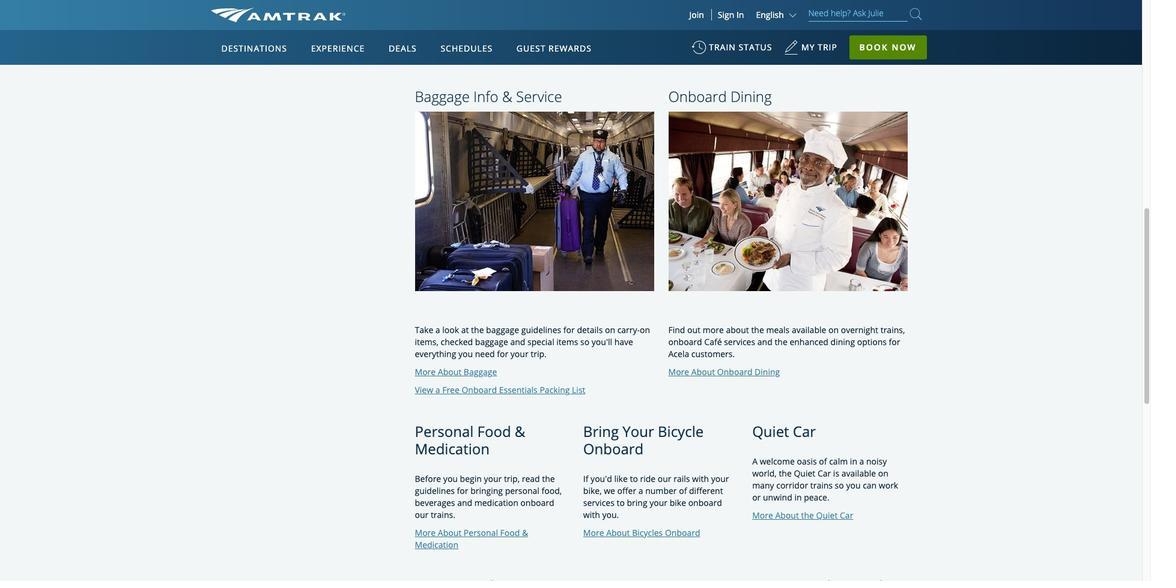 Task type: vqa. For each thing, say whether or not it's contained in the screenshot.


Task type: locate. For each thing, give the bounding box(es) containing it.
view left schedules link
[[415, 37, 433, 49]]

guidelines up beverages at left
[[415, 485, 455, 497]]

1 horizontal spatial and
[[510, 337, 525, 348]]

to right the "like" at the right of the page
[[630, 473, 638, 485]]

0 horizontal spatial with
[[583, 509, 600, 521]]

onboard down the 'train'
[[668, 87, 727, 107]]

your left "trip."
[[511, 349, 528, 360]]

1 vertical spatial medication
[[415, 539, 458, 551]]

1 horizontal spatial services
[[724, 337, 755, 348]]

and down meals
[[757, 337, 772, 348]]

checked
[[441, 337, 473, 348]]

number
[[645, 485, 677, 497]]

onboard
[[462, 37, 497, 49], [668, 87, 727, 107], [717, 367, 753, 378], [462, 385, 497, 396], [583, 439, 644, 459], [665, 527, 700, 539]]

your up bringing
[[484, 473, 502, 485]]

about down everything
[[438, 367, 462, 378]]

baggage left info
[[415, 87, 470, 107]]

and inside 'find out more about the meals available on overnight trains, onboard café services and the enhanced dining options for acela customers.'
[[757, 337, 772, 348]]

a for take a look at the baggage guidelines for details on carry-on items, checked baggage and special items so you'll have everything you need for your trip.
[[436, 324, 440, 336]]

work
[[879, 480, 898, 491]]

onboard for view a free onboard guide
[[462, 37, 497, 49]]

our inside before you begin your trip, read the guidelines for bringing personal food, beverages and medication onboard our trains.
[[415, 509, 429, 521]]

and down begin
[[457, 497, 472, 509]]

onboard down different
[[688, 497, 722, 509]]

0 horizontal spatial guidelines
[[415, 485, 455, 497]]

2 view from the top
[[415, 385, 433, 396]]

food down view a free onboard essentials packing list
[[477, 422, 511, 442]]

with left you.
[[583, 509, 600, 521]]

1 vertical spatial so
[[835, 480, 844, 491]]

bring
[[627, 497, 647, 509]]

0 horizontal spatial of
[[679, 485, 687, 497]]

peace.
[[804, 492, 829, 503]]

&
[[502, 87, 512, 107], [515, 422, 525, 442], [522, 527, 528, 539]]

a left schedules
[[435, 37, 440, 49]]

1 vertical spatial dining
[[755, 367, 780, 378]]

have
[[614, 337, 633, 348]]

the right at
[[471, 324, 484, 336]]

your
[[623, 422, 654, 442]]

you left begin
[[443, 473, 458, 485]]

guidelines up special
[[521, 324, 561, 336]]

bike
[[670, 497, 686, 509]]

my
[[802, 41, 815, 53]]

0 vertical spatial personal
[[415, 422, 474, 442]]

about left sign
[[691, 7, 715, 19]]

of down rails
[[679, 485, 687, 497]]

on up dining
[[829, 324, 839, 336]]

medication inside more about personal food & medication
[[415, 539, 458, 551]]

in down corridor on the bottom
[[794, 492, 802, 503]]

1 vertical spatial car
[[818, 468, 831, 479]]

the
[[471, 324, 484, 336], [751, 324, 764, 336], [775, 337, 788, 348], [779, 468, 792, 479], [542, 473, 555, 485], [801, 510, 814, 522]]

a left look
[[436, 324, 440, 336]]

medication inside personal food & medication
[[415, 439, 490, 459]]

bicycle
[[658, 422, 704, 442]]

view for view a free onboard guide
[[415, 37, 433, 49]]

2 horizontal spatial you
[[846, 480, 861, 491]]

view a free onboard essentials packing list
[[415, 385, 586, 396]]

onboard for bring your bicycle onboard
[[583, 439, 644, 459]]

so down is
[[835, 480, 844, 491]]

1 vertical spatial our
[[415, 509, 429, 521]]

in
[[850, 456, 857, 467], [794, 492, 802, 503]]

about down you.
[[606, 527, 630, 539]]

available up enhanced
[[792, 324, 826, 336]]

about for personal
[[438, 527, 462, 539]]

more inside more about personal food & medication
[[415, 527, 436, 539]]

corridor
[[776, 480, 808, 491]]

personal
[[415, 422, 474, 442], [464, 527, 498, 539]]

free
[[442, 37, 460, 49], [442, 385, 460, 396]]

everything
[[415, 349, 456, 360]]

quiet car
[[752, 422, 816, 442]]

1 horizontal spatial you
[[458, 349, 473, 360]]

onboard up the "like" at the right of the page
[[583, 439, 644, 459]]

2 horizontal spatial and
[[757, 337, 772, 348]]

onboard dining
[[668, 87, 772, 107]]

0 vertical spatial our
[[658, 473, 671, 485]]

services inside 'find out more about the meals available on overnight trains, onboard café services and the enhanced dining options for acela customers.'
[[724, 337, 755, 348]]

banner
[[0, 0, 1142, 277]]

onboard up 'acela'
[[668, 337, 702, 348]]

0 vertical spatial view
[[415, 37, 433, 49]]

if
[[583, 473, 588, 485]]

more for more about first class private rooms
[[415, 19, 436, 31]]

0 horizontal spatial available
[[792, 324, 826, 336]]

you down checked at the left of page
[[458, 349, 473, 360]]

& inside personal food & medication
[[515, 422, 525, 442]]

on up work
[[878, 468, 889, 479]]

1 vertical spatial &
[[515, 422, 525, 442]]

take
[[415, 324, 433, 336]]

more down 'acela'
[[668, 367, 689, 378]]

on
[[605, 324, 615, 336], [640, 324, 650, 336], [829, 324, 839, 336], [878, 468, 889, 479]]

1 view from the top
[[415, 37, 433, 49]]

need
[[475, 349, 495, 360]]

0 vertical spatial so
[[580, 337, 589, 348]]

application
[[255, 100, 544, 268]]

0 horizontal spatial so
[[580, 337, 589, 348]]

1 horizontal spatial available
[[842, 468, 876, 479]]

0 horizontal spatial you
[[443, 473, 458, 485]]

1 medication from the top
[[415, 439, 490, 459]]

0 vertical spatial medication
[[415, 439, 490, 459]]

noisy
[[866, 456, 887, 467]]

0 vertical spatial &
[[502, 87, 512, 107]]

the up corridor on the bottom
[[779, 468, 792, 479]]

more for more about seating options
[[668, 7, 689, 19]]

0 vertical spatial in
[[850, 456, 857, 467]]

quiet down oasis
[[794, 468, 815, 479]]

medication down trains.
[[415, 539, 458, 551]]

acela
[[668, 349, 689, 360]]

dining down 'find out more about the meals available on overnight trains, onboard café services and the enhanced dining options for acela customers.'
[[755, 367, 780, 378]]

about for bicycles
[[606, 527, 630, 539]]

0 vertical spatial food
[[477, 422, 511, 442]]

schedules
[[441, 43, 493, 54]]

& down essentials
[[515, 422, 525, 442]]

can
[[863, 480, 877, 491]]

with up different
[[692, 473, 709, 485]]

1 vertical spatial personal
[[464, 527, 498, 539]]

like
[[614, 473, 628, 485]]

view down more about baggage link
[[415, 385, 433, 396]]

1 horizontal spatial guidelines
[[521, 324, 561, 336]]

personal up before
[[415, 422, 474, 442]]

more down everything
[[415, 367, 436, 378]]

more about baggage
[[415, 367, 497, 378]]

more about onboard dining
[[668, 367, 780, 378]]

personal inside personal food & medication
[[415, 422, 474, 442]]

onboard inside bring your bicycle onboard
[[583, 439, 644, 459]]

on left find
[[640, 324, 650, 336]]

seating
[[717, 7, 746, 19]]

0 horizontal spatial to
[[617, 497, 625, 509]]

train status
[[709, 41, 772, 53]]

2 vertical spatial quiet
[[816, 510, 838, 522]]

and left special
[[510, 337, 525, 348]]

so inside take a look at the baggage guidelines for details on carry-on items, checked baggage and special items so you'll have everything you need for your trip.
[[580, 337, 589, 348]]

& down personal
[[522, 527, 528, 539]]

services down bike,
[[583, 497, 615, 509]]

& right info
[[502, 87, 512, 107]]

with
[[692, 473, 709, 485], [583, 509, 600, 521]]

for
[[563, 324, 575, 336], [889, 337, 900, 348], [497, 349, 508, 360], [457, 485, 468, 497]]

medication up begin
[[415, 439, 490, 459]]

0 horizontal spatial and
[[457, 497, 472, 509]]

search icon image
[[910, 6, 922, 22]]

calm
[[829, 456, 848, 467]]

1 horizontal spatial with
[[692, 473, 709, 485]]

1 vertical spatial quiet
[[794, 468, 815, 479]]

a left noisy
[[860, 456, 864, 467]]

view for view a free onboard essentials packing list
[[415, 385, 433, 396]]

about left first
[[438, 19, 462, 31]]

my trip
[[802, 41, 837, 53]]

1 free from the top
[[442, 37, 460, 49]]

personal
[[505, 485, 539, 497]]

of left calm
[[819, 456, 827, 467]]

1 vertical spatial view
[[415, 385, 433, 396]]

0 vertical spatial quiet
[[752, 422, 789, 442]]

more for more about baggage
[[415, 367, 436, 378]]

and inside before you begin your trip, read the guidelines for bringing personal food, beverages and medication onboard our trains.
[[457, 497, 472, 509]]

our down beverages at left
[[415, 509, 429, 521]]

onboard down first
[[462, 37, 497, 49]]

on up the you'll
[[605, 324, 615, 336]]

guest rewards button
[[512, 32, 597, 65]]

the inside take a look at the baggage guidelines for details on carry-on items, checked baggage and special items so you'll have everything you need for your trip.
[[471, 324, 484, 336]]

1 horizontal spatial car
[[818, 468, 831, 479]]

view a free onboard guide
[[415, 37, 522, 49]]

for down begin
[[457, 485, 468, 497]]

your up different
[[711, 473, 729, 485]]

dining down status
[[731, 87, 772, 107]]

baggage
[[415, 87, 470, 107], [464, 367, 497, 378]]

so for you
[[835, 480, 844, 491]]

a for view a free onboard essentials packing list
[[435, 385, 440, 396]]

available up can at right bottom
[[842, 468, 876, 479]]

special
[[528, 337, 554, 348]]

0 horizontal spatial car
[[793, 422, 816, 442]]

onboard down bike
[[665, 527, 700, 539]]

about
[[691, 7, 715, 19], [438, 19, 462, 31], [438, 367, 462, 378], [691, 367, 715, 378], [775, 510, 799, 522], [438, 527, 462, 539], [606, 527, 630, 539]]

details
[[577, 324, 603, 336]]

quiet up welcome
[[752, 422, 789, 442]]

0 horizontal spatial in
[[794, 492, 802, 503]]

you'll
[[592, 337, 612, 348]]

café
[[704, 337, 722, 348]]

a inside 'a welcome oasis of calm in a noisy world, the quiet car is available on many corridor trains so you can work or unwind in peace.'
[[860, 456, 864, 467]]

and
[[510, 337, 525, 348], [757, 337, 772, 348], [457, 497, 472, 509]]

0 vertical spatial with
[[692, 473, 709, 485]]

car left is
[[818, 468, 831, 479]]

food down medication
[[500, 527, 520, 539]]

in right calm
[[850, 456, 857, 467]]

1 horizontal spatial our
[[658, 473, 671, 485]]

status
[[739, 41, 772, 53]]

0 vertical spatial free
[[442, 37, 460, 49]]

services down about
[[724, 337, 755, 348]]

a inside take a look at the baggage guidelines for details on carry-on items, checked baggage and special items so you'll have everything you need for your trip.
[[436, 324, 440, 336]]

train status link
[[692, 36, 772, 65]]

onboard down more about baggage link
[[462, 385, 497, 396]]

0 vertical spatial services
[[724, 337, 755, 348]]

0 vertical spatial available
[[792, 324, 826, 336]]

more for more about bicycles onboard
[[583, 527, 604, 539]]

car down 'a welcome oasis of calm in a noisy world, the quiet car is available on many corridor trains so you can work or unwind in peace.' on the right bottom of the page
[[840, 510, 853, 522]]

quiet down the peace.
[[816, 510, 838, 522]]

train
[[709, 41, 736, 53]]

our up number
[[658, 473, 671, 485]]

a
[[435, 37, 440, 49], [436, 324, 440, 336], [435, 385, 440, 396], [860, 456, 864, 467], [639, 485, 643, 497]]

0 horizontal spatial quiet
[[752, 422, 789, 442]]

2 medication from the top
[[415, 539, 458, 551]]

before you begin your trip, read the guidelines for bringing personal food, beverages and medication onboard our trains.
[[415, 473, 562, 521]]

to down offer
[[617, 497, 625, 509]]

0 vertical spatial guidelines
[[521, 324, 561, 336]]

more down or at the right of the page
[[752, 510, 773, 522]]

1 vertical spatial free
[[442, 385, 460, 396]]

onboard down the food,
[[521, 497, 554, 509]]

view a free onboard guide link
[[415, 37, 522, 49]]

the up the food,
[[542, 473, 555, 485]]

more about onboard dining link
[[668, 367, 780, 378]]

2 vertical spatial &
[[522, 527, 528, 539]]

0 vertical spatial baggage
[[486, 324, 519, 336]]

and inside take a look at the baggage guidelines for details on carry-on items, checked baggage and special items so you'll have everything you need for your trip.
[[510, 337, 525, 348]]

we
[[604, 485, 615, 497]]

0 vertical spatial of
[[819, 456, 827, 467]]

2 horizontal spatial quiet
[[816, 510, 838, 522]]

1 vertical spatial guidelines
[[415, 485, 455, 497]]

view
[[415, 37, 433, 49], [415, 385, 433, 396]]

1 horizontal spatial quiet
[[794, 468, 815, 479]]

for down trains,
[[889, 337, 900, 348]]

first
[[464, 19, 481, 31]]

items
[[557, 337, 578, 348]]

the down meals
[[775, 337, 788, 348]]

you left can at right bottom
[[846, 480, 861, 491]]

1 vertical spatial food
[[500, 527, 520, 539]]

onboard inside if you'd like to ride our rails with your bike, we offer a number of different services to bring your bike onboard with you.
[[688, 497, 722, 509]]

about down customers.
[[691, 367, 715, 378]]

1 horizontal spatial so
[[835, 480, 844, 491]]

more left join
[[668, 7, 689, 19]]

about for onboard
[[691, 367, 715, 378]]

2 free from the top
[[442, 385, 460, 396]]

more about bicycles onboard
[[583, 527, 700, 539]]

personal down medication
[[464, 527, 498, 539]]

service
[[516, 87, 562, 107]]

meals
[[766, 324, 790, 336]]

so inside 'a welcome oasis of calm in a noisy world, the quiet car is available on many corridor trains so you can work or unwind in peace.'
[[835, 480, 844, 491]]

& for info
[[502, 87, 512, 107]]

0 vertical spatial to
[[630, 473, 638, 485]]

1 horizontal spatial to
[[630, 473, 638, 485]]

more up deals
[[415, 19, 436, 31]]

your inside before you begin your trip, read the guidelines for bringing personal food, beverages and medication onboard our trains.
[[484, 473, 502, 485]]

a up bring
[[639, 485, 643, 497]]

1 horizontal spatial of
[[819, 456, 827, 467]]

a inside if you'd like to ride our rails with your bike, we offer a number of different services to bring your bike onboard with you.
[[639, 485, 643, 497]]

0 horizontal spatial services
[[583, 497, 615, 509]]

welcome
[[760, 456, 795, 467]]

take a look at the baggage guidelines for details on carry-on items, checked baggage and special items so you'll have everything you need for your trip.
[[415, 324, 650, 360]]

2 vertical spatial car
[[840, 510, 853, 522]]

book now button
[[849, 35, 927, 59]]

more down trains.
[[415, 527, 436, 539]]

banner containing join
[[0, 0, 1142, 277]]

baggage down need
[[464, 367, 497, 378]]

0 horizontal spatial our
[[415, 509, 429, 521]]

1 vertical spatial available
[[842, 468, 876, 479]]

more
[[703, 324, 724, 336]]

about inside more about personal food & medication
[[438, 527, 462, 539]]

a down more about baggage link
[[435, 385, 440, 396]]

2 horizontal spatial car
[[840, 510, 853, 522]]

1 vertical spatial with
[[583, 509, 600, 521]]

more for more about the quiet car
[[752, 510, 773, 522]]

car up oasis
[[793, 422, 816, 442]]

about for baggage
[[438, 367, 462, 378]]

about down unwind
[[775, 510, 799, 522]]

about down trains.
[[438, 527, 462, 539]]

rails
[[674, 473, 690, 485]]

1 vertical spatial services
[[583, 497, 615, 509]]

dining
[[731, 87, 772, 107], [755, 367, 780, 378]]

1 vertical spatial of
[[679, 485, 687, 497]]

0 vertical spatial car
[[793, 422, 816, 442]]

more down you.
[[583, 527, 604, 539]]

so down details
[[580, 337, 589, 348]]

more about the quiet car
[[752, 510, 853, 522]]

onboard down customers.
[[717, 367, 753, 378]]

to
[[630, 473, 638, 485], [617, 497, 625, 509]]



Task type: describe. For each thing, give the bounding box(es) containing it.
if you'd like to ride our rails with your bike, we offer a number of different services to bring your bike onboard with you.
[[583, 473, 729, 521]]

about for first
[[438, 19, 462, 31]]

packing
[[540, 385, 570, 396]]

trains,
[[881, 324, 905, 336]]

beverages
[[415, 497, 455, 509]]

guest
[[517, 43, 546, 54]]

1 vertical spatial to
[[617, 497, 625, 509]]

overnight
[[841, 324, 878, 336]]

free for baggage
[[442, 385, 460, 396]]

rewards
[[549, 43, 592, 54]]

personal food & medication
[[415, 422, 525, 459]]

is
[[833, 468, 839, 479]]

world,
[[752, 468, 777, 479]]

before
[[415, 473, 441, 485]]

so for you'll
[[580, 337, 589, 348]]

find out more about the meals available on overnight trains, onboard café services and the enhanced dining options for acela customers.
[[668, 324, 905, 360]]

your down number
[[650, 497, 668, 509]]

you inside before you begin your trip, read the guidelines for bringing personal food, beverages and medication onboard our trains.
[[443, 473, 458, 485]]

list
[[572, 385, 586, 396]]

on inside 'a welcome oasis of calm in a noisy world, the quiet car is available on many corridor trains so you can work or unwind in peace.'
[[878, 468, 889, 479]]

english
[[756, 9, 784, 20]]

trip.
[[531, 349, 547, 360]]

trains
[[810, 480, 833, 491]]

look
[[442, 324, 459, 336]]

onboard inside before you begin your trip, read the guidelines for bringing personal food, beverages and medication onboard our trains.
[[521, 497, 554, 509]]

private
[[505, 19, 532, 31]]

for inside before you begin your trip, read the guidelines for bringing personal food, beverages and medication onboard our trains.
[[457, 485, 468, 497]]

about
[[726, 324, 749, 336]]

essentials
[[499, 385, 538, 396]]

your inside take a look at the baggage guidelines for details on carry-on items, checked baggage and special items so you'll have everything you need for your trip.
[[511, 349, 528, 360]]

view a free onboard essentials packing list link
[[415, 385, 586, 396]]

oasis
[[797, 456, 817, 467]]

a
[[752, 456, 758, 467]]

offer
[[617, 485, 636, 497]]

bring
[[583, 422, 619, 442]]

onboard inside 'find out more about the meals available on overnight trains, onboard café services and the enhanced dining options for acela customers.'
[[668, 337, 702, 348]]

sign in button
[[718, 9, 744, 20]]

you inside take a look at the baggage guidelines for details on carry-on items, checked baggage and special items so you'll have everything you need for your trip.
[[458, 349, 473, 360]]

more for more about onboard dining
[[668, 367, 689, 378]]

book
[[859, 41, 888, 53]]

out
[[687, 324, 701, 336]]

many
[[752, 480, 774, 491]]

the right about
[[751, 324, 764, 336]]

my trip button
[[784, 36, 837, 65]]

amtrak image
[[211, 8, 345, 22]]

food inside more about personal food & medication
[[500, 527, 520, 539]]

deals button
[[384, 32, 422, 65]]

more about bicycles onboard link
[[583, 527, 700, 539]]

of inside if you'd like to ride our rails with your bike, we offer a number of different services to bring your bike onboard with you.
[[679, 485, 687, 497]]

find
[[668, 324, 685, 336]]

deals
[[389, 43, 417, 54]]

sign
[[718, 9, 734, 20]]

ride
[[640, 473, 656, 485]]

options
[[857, 337, 887, 348]]

onboard for more about bicycles onboard
[[665, 527, 700, 539]]

now
[[892, 41, 917, 53]]

carry-
[[617, 324, 640, 336]]

join
[[689, 9, 704, 20]]

about for the
[[775, 510, 799, 522]]

schedules link
[[436, 30, 498, 65]]

guide
[[499, 37, 522, 49]]

free for first
[[442, 37, 460, 49]]

food inside personal food & medication
[[477, 422, 511, 442]]

class
[[483, 19, 503, 31]]

services inside if you'd like to ride our rails with your bike, we offer a number of different services to bring your bike onboard with you.
[[583, 497, 615, 509]]

book now
[[859, 41, 917, 53]]

more for more about personal food & medication
[[415, 527, 436, 539]]

1 vertical spatial baggage
[[475, 337, 508, 348]]

about for seating
[[691, 7, 715, 19]]

and for before you begin your trip, read the guidelines for bringing personal food, beverages and medication onboard our trains.
[[457, 497, 472, 509]]

for inside 'find out more about the meals available on overnight trains, onboard café services and the enhanced dining options for acela customers.'
[[889, 337, 900, 348]]

Please enter your search item search field
[[808, 6, 908, 22]]

more about baggage link
[[415, 367, 497, 378]]

regions map image
[[255, 100, 544, 268]]

quiet inside 'a welcome oasis of calm in a noisy world, the quiet car is available on many corridor trains so you can work or unwind in peace.'
[[794, 468, 815, 479]]

the inside 'a welcome oasis of calm in a noisy world, the quiet car is available on many corridor trains so you can work or unwind in peace.'
[[779, 468, 792, 479]]

0 vertical spatial baggage
[[415, 87, 470, 107]]

baggage info & service
[[415, 87, 562, 107]]

car inside 'a welcome oasis of calm in a noisy world, the quiet car is available on many corridor trains so you can work or unwind in peace.'
[[818, 468, 831, 479]]

for right need
[[497, 349, 508, 360]]

personal inside more about personal food & medication
[[464, 527, 498, 539]]

more about first class private rooms link
[[415, 19, 562, 31]]

bringing
[[471, 485, 503, 497]]

a for view a free onboard guide
[[435, 37, 440, 49]]

dining
[[831, 337, 855, 348]]

in
[[737, 9, 744, 20]]

medication
[[474, 497, 518, 509]]

1 horizontal spatial in
[[850, 456, 857, 467]]

sign in
[[718, 9, 744, 20]]

you inside 'a welcome oasis of calm in a noisy world, the quiet car is available on many corridor trains so you can work or unwind in peace.'
[[846, 480, 861, 491]]

more about personal food & medication
[[415, 527, 528, 551]]

you.
[[602, 509, 619, 521]]

1 vertical spatial baggage
[[464, 367, 497, 378]]

destinations
[[221, 43, 287, 54]]

1 vertical spatial in
[[794, 492, 802, 503]]

begin
[[460, 473, 482, 485]]

of inside 'a welcome oasis of calm in a noisy world, the quiet car is available on many corridor trains so you can work or unwind in peace.'
[[819, 456, 827, 467]]

& for food
[[515, 422, 525, 442]]

0 vertical spatial dining
[[731, 87, 772, 107]]

the down the peace.
[[801, 510, 814, 522]]

at
[[461, 324, 469, 336]]

options
[[748, 7, 779, 19]]

guidelines inside before you begin your trip, read the guidelines for bringing personal food, beverages and medication onboard our trains.
[[415, 485, 455, 497]]

and for find out more about the meals available on overnight trains, onboard café services and the enhanced dining options for acela customers.
[[757, 337, 772, 348]]

onboard for view a free onboard essentials packing list
[[462, 385, 497, 396]]

more about the quiet car link
[[752, 510, 853, 522]]

guidelines inside take a look at the baggage guidelines for details on carry-on items, checked baggage and special items so you'll have everything you need for your trip.
[[521, 324, 561, 336]]

the inside before you begin your trip, read the guidelines for bringing personal food, beverages and medication onboard our trains.
[[542, 473, 555, 485]]

available inside 'a welcome oasis of calm in a noisy world, the quiet car is available on many corridor trains so you can work or unwind in peace.'
[[842, 468, 876, 479]]

rooms
[[535, 19, 562, 31]]

more about seating options link
[[668, 7, 779, 19]]

for up items
[[563, 324, 575, 336]]

experience
[[311, 43, 365, 54]]

items,
[[415, 337, 439, 348]]

trip
[[818, 41, 837, 53]]

available inside 'find out more about the meals available on overnight trains, onboard café services and the enhanced dining options for acela customers.'
[[792, 324, 826, 336]]

enhanced
[[790, 337, 828, 348]]

destinations button
[[217, 32, 292, 65]]

on inside 'find out more about the meals available on overnight trains, onboard café services and the enhanced dining options for acela customers.'
[[829, 324, 839, 336]]

food,
[[542, 485, 562, 497]]

& inside more about personal food & medication
[[522, 527, 528, 539]]

more about personal food & medication link
[[415, 527, 528, 551]]

or
[[752, 492, 761, 503]]

our inside if you'd like to ride our rails with your bike, we offer a number of different services to bring your bike onboard with you.
[[658, 473, 671, 485]]



